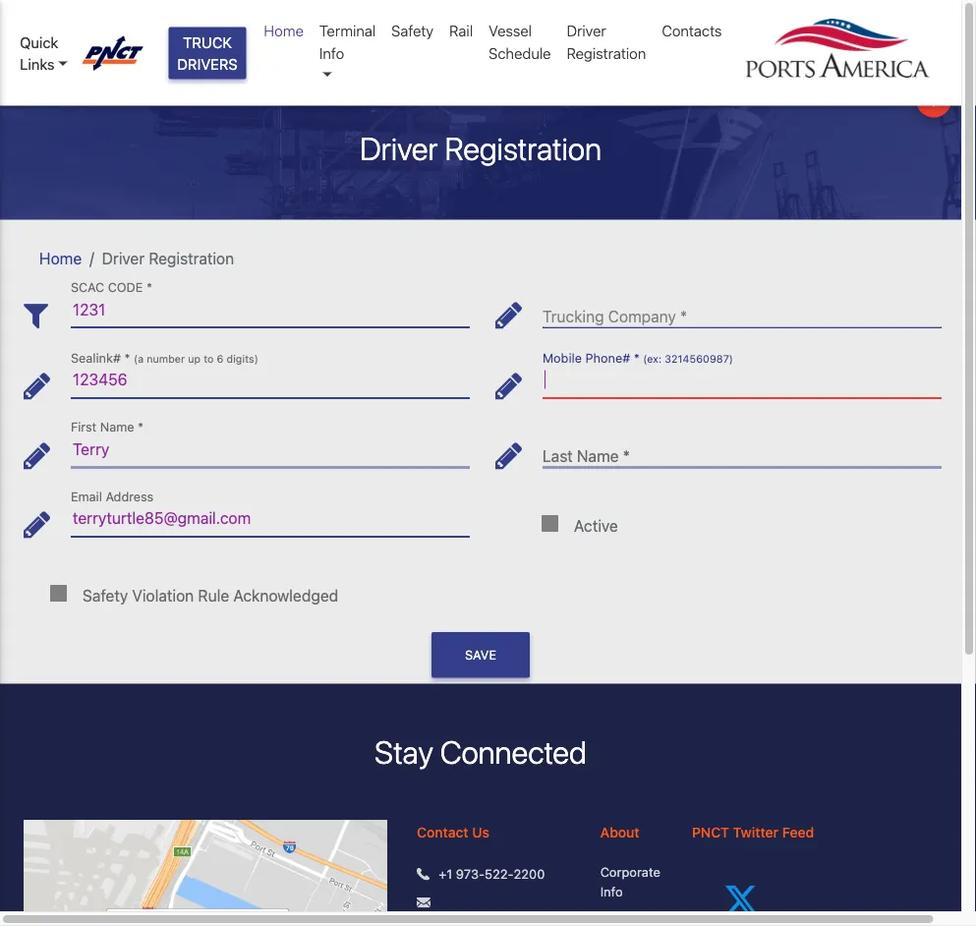 Task type: locate. For each thing, give the bounding box(es) containing it.
name for first
[[100, 420, 134, 434]]

acknowledged
[[233, 586, 338, 605]]

terminal info link
[[312, 12, 384, 94]]

+1 973-522-2200
[[439, 866, 545, 881]]

* right first
[[138, 420, 144, 434]]

name for last
[[577, 447, 619, 465]]

0 horizontal spatial info
[[320, 44, 344, 61]]

to
[[204, 352, 214, 364]]

* right "code"
[[146, 280, 152, 295]]

registration up 'scac code *'
[[149, 249, 234, 268]]

vessel schedule
[[489, 22, 551, 61]]

1 horizontal spatial safety
[[392, 22, 434, 39]]

links
[[20, 55, 55, 73]]

info down corporate in the bottom right of the page
[[601, 884, 623, 899]]

mobile
[[543, 350, 582, 365]]

rule
[[198, 586, 229, 605]]

info
[[320, 44, 344, 61], [601, 884, 623, 899]]

code
[[108, 280, 143, 295]]

* for first name *
[[138, 420, 144, 434]]

home link
[[256, 12, 312, 50], [39, 249, 82, 268]]

home link up scac
[[39, 249, 82, 268]]

0 vertical spatial info
[[320, 44, 344, 61]]

0 horizontal spatial name
[[100, 420, 134, 434]]

quick links link
[[20, 31, 79, 75]]

0 horizontal spatial safety
[[83, 586, 128, 605]]

vessel
[[489, 22, 532, 39]]

(ex:
[[643, 352, 662, 364]]

registration
[[567, 44, 646, 61], [445, 129, 602, 167], [149, 249, 234, 268]]

driver registration
[[567, 22, 646, 61], [360, 129, 602, 167], [102, 249, 234, 268]]

1 vertical spatial home
[[39, 249, 82, 268]]

home up scac
[[39, 249, 82, 268]]

522-
[[485, 866, 514, 881]]

0 vertical spatial safety
[[392, 22, 434, 39]]

1 vertical spatial info
[[601, 884, 623, 899]]

Trucking Company * text field
[[543, 292, 942, 328]]

info for terminal info
[[320, 44, 344, 61]]

info inside terminal info
[[320, 44, 344, 61]]

driver
[[567, 22, 607, 39], [360, 129, 438, 167], [102, 249, 145, 268]]

* for trucking company *
[[680, 307, 688, 325]]

pnct
[[692, 824, 730, 841]]

* right company
[[680, 307, 688, 325]]

(a
[[134, 352, 144, 364]]

None text field
[[543, 362, 942, 398]]

1 vertical spatial driver
[[360, 129, 438, 167]]

1 vertical spatial driver registration
[[360, 129, 602, 167]]

None text field
[[71, 362, 470, 398]]

0 vertical spatial driver
[[567, 22, 607, 39]]

vessel schedule link
[[481, 12, 559, 72]]

2200
[[514, 866, 545, 881]]

info inside corporate info
[[601, 884, 623, 899]]

connected
[[440, 733, 587, 770]]

0 horizontal spatial driver
[[102, 249, 145, 268]]

1 horizontal spatial home link
[[256, 12, 312, 50]]

home link left 'terminal'
[[256, 12, 312, 50]]

Email Address text field
[[71, 501, 470, 537]]

safety
[[392, 22, 434, 39], [83, 586, 128, 605]]

info for corporate info
[[601, 884, 623, 899]]

scac code *
[[71, 280, 152, 295]]

2 vertical spatial registration
[[149, 249, 234, 268]]

stay
[[375, 733, 433, 770]]

* for mobile phone# * (ex: 3214560987)
[[634, 350, 640, 365]]

rail
[[450, 22, 473, 39]]

0 vertical spatial name
[[100, 420, 134, 434]]

name right first
[[100, 420, 134, 434]]

1 horizontal spatial info
[[601, 884, 623, 899]]

contacts
[[662, 22, 722, 39]]

0 horizontal spatial home
[[39, 249, 82, 268]]

about
[[601, 824, 640, 841]]

First Name * text field
[[71, 432, 470, 468]]

0 vertical spatial home
[[264, 22, 304, 39]]

0 horizontal spatial home link
[[39, 249, 82, 268]]

home
[[264, 22, 304, 39], [39, 249, 82, 268]]

terminal info
[[320, 22, 376, 61]]

1 vertical spatial safety
[[83, 586, 128, 605]]

1 vertical spatial home link
[[39, 249, 82, 268]]

registration down schedule
[[445, 129, 602, 167]]

name
[[100, 420, 134, 434], [577, 447, 619, 465]]

sealink# * (a number up to 6 digits)
[[71, 350, 258, 365]]

1 horizontal spatial name
[[577, 447, 619, 465]]

schedule
[[489, 44, 551, 61]]

safety left rail link
[[392, 22, 434, 39]]

quick links
[[20, 33, 58, 73]]

us
[[472, 824, 490, 841]]

1 vertical spatial name
[[577, 447, 619, 465]]

0 vertical spatial home link
[[256, 12, 312, 50]]

0 vertical spatial registration
[[567, 44, 646, 61]]

safety link
[[384, 12, 442, 50]]

home left 'terminal'
[[264, 22, 304, 39]]

corporate info
[[601, 865, 661, 899]]

name right last
[[577, 447, 619, 465]]

save button
[[432, 632, 530, 678]]

feed
[[783, 824, 815, 841]]

* left (ex:
[[634, 350, 640, 365]]

*
[[146, 280, 152, 295], [680, 307, 688, 325], [124, 350, 130, 365], [634, 350, 640, 365], [138, 420, 144, 434], [623, 447, 630, 465]]

info down 'terminal'
[[320, 44, 344, 61]]

safety left violation
[[83, 586, 128, 605]]

corporate
[[601, 865, 661, 879]]

* right last
[[623, 447, 630, 465]]

registration right schedule
[[567, 44, 646, 61]]



Task type: describe. For each thing, give the bounding box(es) containing it.
2 vertical spatial driver
[[102, 249, 145, 268]]

phone#
[[586, 350, 631, 365]]

stay connected
[[375, 733, 587, 770]]

scac
[[71, 280, 104, 295]]

mobile phone# * (ex: 3214560987)
[[543, 350, 734, 365]]

2 horizontal spatial driver
[[567, 22, 607, 39]]

company
[[609, 307, 676, 325]]

digits)
[[227, 352, 258, 364]]

quick
[[20, 33, 58, 50]]

truck drivers link
[[169, 27, 246, 79]]

* left (a
[[124, 350, 130, 365]]

first
[[71, 420, 97, 434]]

drivers
[[177, 55, 238, 73]]

+1 973-522-2200 link
[[439, 864, 545, 883]]

contact us
[[417, 824, 490, 841]]

contact
[[417, 824, 469, 841]]

6
[[217, 352, 224, 364]]

safety violation rule acknowledged
[[83, 586, 338, 605]]

violation
[[132, 586, 194, 605]]

truck
[[183, 33, 232, 50]]

safety for safety violation rule acknowledged
[[83, 586, 128, 605]]

Last Name * text field
[[543, 432, 942, 468]]

* for last name *
[[623, 447, 630, 465]]

rail link
[[442, 12, 481, 50]]

973-
[[456, 866, 485, 881]]

* for scac code *
[[146, 280, 152, 295]]

trucking
[[543, 307, 604, 325]]

safety for safety
[[392, 22, 434, 39]]

pnct twitter feed
[[692, 824, 815, 841]]

2 vertical spatial driver registration
[[102, 249, 234, 268]]

save
[[465, 648, 497, 662]]

SCAC CODE * search field
[[71, 292, 470, 328]]

last name *
[[543, 447, 630, 465]]

up
[[188, 352, 201, 364]]

first name *
[[71, 420, 144, 434]]

1 horizontal spatial driver
[[360, 129, 438, 167]]

3214560987)
[[665, 352, 734, 364]]

last
[[543, 447, 573, 465]]

1 vertical spatial registration
[[445, 129, 602, 167]]

twitter
[[733, 824, 779, 841]]

corporate info link
[[601, 863, 663, 901]]

+1
[[439, 866, 453, 881]]

contacts link
[[654, 12, 730, 50]]

truck drivers
[[177, 33, 238, 73]]

driver registration link
[[559, 12, 654, 72]]

terminal
[[320, 22, 376, 39]]

trucking company *
[[543, 307, 688, 325]]

address
[[106, 489, 154, 504]]

sealink#
[[71, 350, 121, 365]]

number
[[147, 352, 185, 364]]

email
[[71, 489, 102, 504]]

active
[[574, 516, 618, 535]]

1 horizontal spatial home
[[264, 22, 304, 39]]

0 vertical spatial driver registration
[[567, 22, 646, 61]]

email address
[[71, 489, 154, 504]]



Task type: vqa. For each thing, say whether or not it's contained in the screenshot.
the Address
yes



